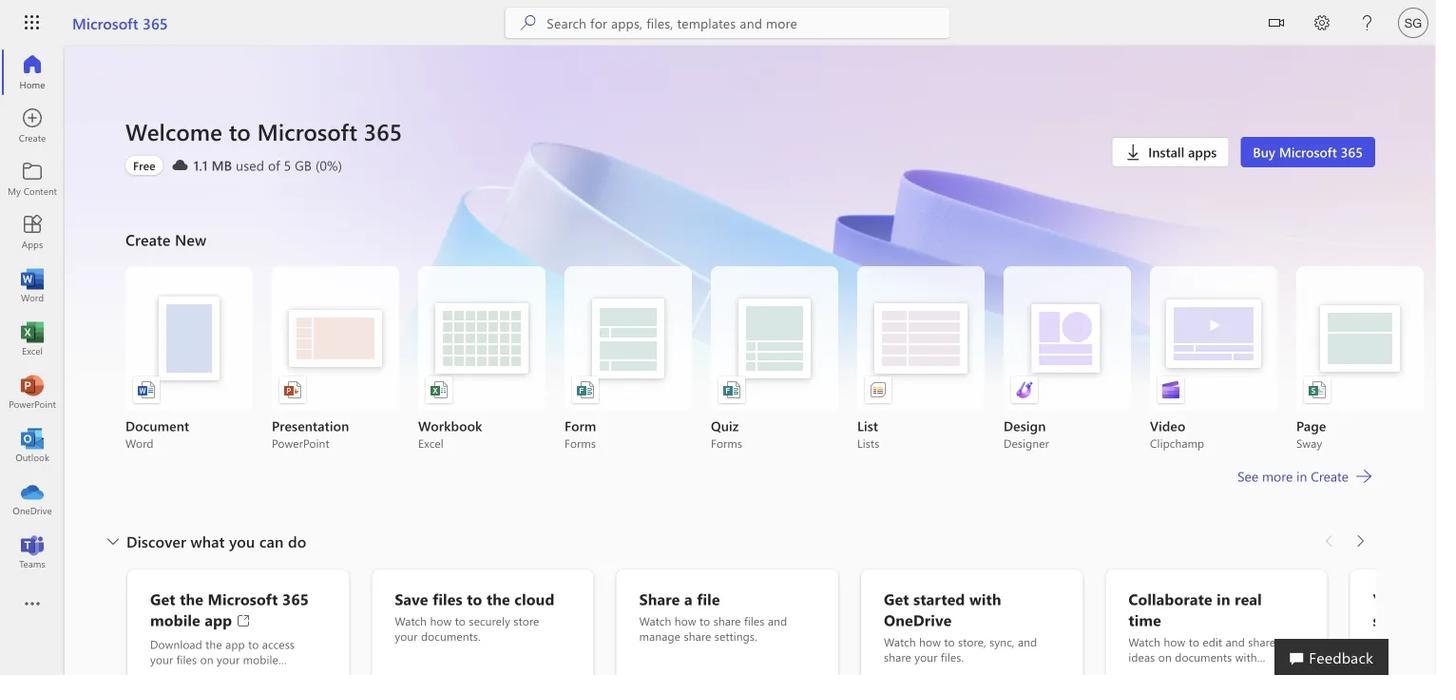 Task type: locate. For each thing, give the bounding box(es) containing it.
page
[[1297, 417, 1327, 435]]

1 horizontal spatial files
[[433, 589, 463, 609]]

365 inside banner
[[143, 12, 168, 33]]

0 vertical spatial create
[[126, 229, 171, 250]]

0 vertical spatial app
[[205, 610, 232, 630]]

365
[[143, 12, 168, 33], [364, 116, 402, 146], [1341, 143, 1364, 161], [282, 589, 309, 609]]

share down onedrive
[[884, 649, 912, 665]]

get inside the get started with onedrive watch how to store, sync, and share your files.
[[884, 589, 910, 609]]

you
[[229, 531, 255, 551]]

designer design image
[[1016, 380, 1035, 399]]

to left store,
[[945, 634, 955, 649]]

microsoft
[[72, 12, 138, 33], [257, 116, 358, 146], [1280, 143, 1338, 161], [208, 589, 278, 609]]

to inside your all-i learn how to
[[1430, 637, 1437, 652]]

and
[[768, 613, 788, 629], [1018, 634, 1038, 649], [1226, 634, 1246, 649]]

2 vertical spatial files
[[177, 652, 197, 667]]

to left access
[[248, 637, 259, 652]]

files inside "share a file watch how to share files and manage share settings."
[[745, 613, 765, 629]]

and inside the get started with onedrive watch how to store, sync, and share your files.
[[1018, 634, 1038, 649]]

presentation powerpoint
[[272, 417, 349, 451]]

1 forms from the left
[[565, 436, 596, 451]]

word image
[[23, 276, 42, 295]]

next image
[[1351, 526, 1370, 556]]

2 horizontal spatial files
[[745, 613, 765, 629]]

design designer
[[1004, 417, 1050, 451]]

1 get from the left
[[150, 589, 176, 609]]

share up time.
[[1249, 634, 1276, 649]]

5
[[284, 156, 291, 174]]

get up download
[[150, 589, 176, 609]]

mobile
[[150, 610, 200, 630], [243, 652, 279, 667]]

with up store,
[[970, 589, 1002, 609]]

on right the ideas
[[1159, 649, 1172, 665]]

0 horizontal spatial mobile
[[150, 610, 200, 630]]

with inside collaborate in real time watch how to edit and share ideas on documents with others at the same time.
[[1236, 649, 1258, 665]]

0 horizontal spatial forms
[[565, 436, 596, 451]]

0 vertical spatial mobile
[[150, 610, 200, 630]]

forms down quiz
[[711, 436, 743, 451]]

0 horizontal spatial with
[[970, 589, 1002, 609]]

cloud
[[515, 589, 555, 609]]

mobile down get the microsoft 365 mobile app
[[243, 652, 279, 667]]

files inside download the app to access your files on your mobile device.
[[177, 652, 197, 667]]

lists
[[858, 436, 880, 451]]

1 horizontal spatial on
[[1159, 649, 1172, 665]]

workbook
[[418, 417, 483, 435]]

the inside download the app to access your files on your mobile device.
[[206, 637, 222, 652]]

watch inside save files to the cloud watch how to securely store your documents.
[[395, 613, 427, 629]]

forms down form
[[565, 436, 596, 451]]

0 horizontal spatial on
[[200, 652, 214, 667]]

how right learn at the right of page
[[1405, 637, 1427, 652]]

share
[[640, 589, 680, 609]]

to up securely in the bottom of the page
[[467, 589, 482, 609]]

watch down save
[[395, 613, 427, 629]]

microsoft inside banner
[[72, 12, 138, 33]]

learn
[[1374, 637, 1402, 652]]

lists list image
[[869, 380, 888, 399]]

apps image
[[23, 223, 42, 242]]

1 vertical spatial mobile
[[243, 652, 279, 667]]

buy
[[1254, 143, 1276, 161]]

0 horizontal spatial and
[[768, 613, 788, 629]]

1 horizontal spatial forms
[[711, 436, 743, 451]]

free
[[133, 158, 156, 173]]

1 horizontal spatial with
[[1236, 649, 1258, 665]]

install
[[1149, 143, 1185, 161]]

app
[[205, 610, 232, 630], [225, 637, 245, 652]]

365 inside get the microsoft 365 mobile app
[[282, 589, 309, 609]]

watch inside the get started with onedrive watch how to store, sync, and share your files.
[[884, 634, 916, 649]]

the right 'at'
[[1178, 665, 1195, 675]]

files inside save files to the cloud watch how to securely store your documents.
[[433, 589, 463, 609]]

how
[[430, 613, 452, 629], [675, 613, 697, 629], [920, 634, 941, 649], [1164, 634, 1186, 649], [1405, 637, 1427, 652]]

1 horizontal spatial and
[[1018, 634, 1038, 649]]

your inside the get started with onedrive watch how to store, sync, and share your files.
[[915, 649, 938, 665]]

1 horizontal spatial in
[[1297, 467, 1308, 485]]

0 horizontal spatial get
[[150, 589, 176, 609]]

to
[[229, 116, 251, 146], [467, 589, 482, 609], [455, 613, 466, 629], [700, 613, 711, 629], [945, 634, 955, 649], [1189, 634, 1200, 649], [248, 637, 259, 652], [1430, 637, 1437, 652]]

files
[[433, 589, 463, 609], [745, 613, 765, 629], [177, 652, 197, 667]]

get for get the microsoft 365 mobile app
[[150, 589, 176, 609]]

share
[[714, 613, 741, 629], [684, 629, 712, 644], [1249, 634, 1276, 649], [884, 649, 912, 665]]

to inside collaborate in real time watch how to edit and share ideas on documents with others at the same time.
[[1189, 634, 1200, 649]]

and for collaborate in real time
[[1226, 634, 1246, 649]]

onedrive
[[884, 610, 952, 630]]

0 vertical spatial files
[[433, 589, 463, 609]]

and right edit
[[1226, 634, 1246, 649]]

watch down onedrive
[[884, 634, 916, 649]]

sway
[[1297, 436, 1323, 451]]

1 horizontal spatial create
[[1312, 467, 1349, 485]]

create image
[[23, 116, 42, 135]]

to down i
[[1430, 637, 1437, 652]]


[[1270, 15, 1285, 30]]

settings.
[[715, 629, 758, 644]]

with right edit
[[1236, 649, 1258, 665]]

app up download the app to access your files on your mobile device.
[[205, 610, 232, 630]]

to inside the get started with onedrive watch how to store, sync, and share your files.
[[945, 634, 955, 649]]

on
[[1159, 649, 1172, 665], [200, 652, 214, 667]]

1 horizontal spatial mobile
[[243, 652, 279, 667]]

2 get from the left
[[884, 589, 910, 609]]

device.
[[150, 667, 186, 675]]

on right device.
[[200, 652, 214, 667]]

create down sway
[[1312, 467, 1349, 485]]

real
[[1235, 589, 1263, 609]]

1 vertical spatial with
[[1236, 649, 1258, 665]]

edit
[[1203, 634, 1223, 649]]

watch down time
[[1129, 634, 1161, 649]]

in left real
[[1217, 589, 1231, 609]]

forms inside form forms
[[565, 436, 596, 451]]

microsoft inside button
[[1280, 143, 1338, 161]]

the right download
[[206, 637, 222, 652]]

app down get the microsoft 365 mobile app
[[225, 637, 245, 652]]

documents
[[1176, 649, 1233, 665]]

how down onedrive
[[920, 634, 941, 649]]

used
[[236, 156, 264, 174]]

do
[[288, 531, 307, 551]]

0 horizontal spatial in
[[1217, 589, 1231, 609]]

store
[[514, 613, 540, 629]]

sync,
[[990, 634, 1015, 649]]

0 horizontal spatial files
[[177, 652, 197, 667]]

how left securely in the bottom of the page
[[430, 613, 452, 629]]

2 forms from the left
[[711, 436, 743, 451]]

and right settings.
[[768, 613, 788, 629]]

download the app to access your files on your mobile device.
[[150, 637, 295, 675]]

feedback button
[[1275, 639, 1389, 675]]

get inside get the microsoft 365 mobile app
[[150, 589, 176, 609]]

save files to the cloud watch how to securely store your documents.
[[395, 589, 555, 644]]

powerpoint image
[[23, 382, 42, 401]]

mobile up download
[[150, 610, 200, 630]]

word
[[126, 436, 154, 451]]

0 vertical spatial in
[[1297, 467, 1308, 485]]

in inside see more in create link
[[1297, 467, 1308, 485]]

create left new
[[126, 229, 171, 250]]

navigation
[[0, 46, 65, 578]]

forms
[[565, 436, 596, 451], [711, 436, 743, 451]]

microsoft inside get the microsoft 365 mobile app
[[208, 589, 278, 609]]

0 horizontal spatial create
[[126, 229, 171, 250]]

and right sync,
[[1018, 634, 1038, 649]]

how down a
[[675, 613, 697, 629]]

manage
[[640, 629, 681, 644]]

app inside download the app to access your files on your mobile device.
[[225, 637, 245, 652]]

in
[[1297, 467, 1308, 485], [1217, 589, 1231, 609]]

feedback
[[1310, 647, 1374, 667]]

1 vertical spatial in
[[1217, 589, 1231, 609]]

1 vertical spatial app
[[225, 637, 245, 652]]

to up used
[[229, 116, 251, 146]]

sg
[[1405, 15, 1423, 30]]

create
[[126, 229, 171, 250], [1312, 467, 1349, 485]]

list
[[126, 266, 1425, 451]]

and inside "share a file watch how to share files and manage share settings."
[[768, 613, 788, 629]]

your
[[395, 629, 418, 644], [915, 649, 938, 665], [150, 652, 173, 667], [217, 652, 240, 667]]

the up download
[[180, 589, 204, 609]]

sway page image
[[1309, 380, 1328, 399]]

2 horizontal spatial and
[[1226, 634, 1246, 649]]

how inside your all-i learn how to
[[1405, 637, 1427, 652]]

onedrive image
[[23, 489, 42, 508]]

list
[[858, 417, 879, 435]]

to left edit
[[1189, 634, 1200, 649]]

collaborate in real time watch how to edit and share ideas on documents with others at the same time.
[[1129, 589, 1276, 675]]

with
[[970, 589, 1002, 609], [1236, 649, 1258, 665]]

0 vertical spatial with
[[970, 589, 1002, 609]]

time
[[1129, 610, 1162, 630]]

form forms
[[565, 417, 597, 451]]

and inside collaborate in real time watch how to edit and share ideas on documents with others at the same time.
[[1226, 634, 1246, 649]]

the inside get the microsoft 365 mobile app
[[180, 589, 204, 609]]

see more in create
[[1238, 467, 1349, 485]]

get for get started with onedrive watch how to store, sync, and share your files.
[[884, 589, 910, 609]]

to down file
[[700, 613, 711, 629]]

how up 'at'
[[1164, 634, 1186, 649]]

1 vertical spatial files
[[745, 613, 765, 629]]

None search field
[[505, 8, 950, 38]]

get up onedrive
[[884, 589, 910, 609]]

in right more
[[1297, 467, 1308, 485]]

form
[[565, 417, 597, 435]]

how inside the get started with onedrive watch how to store, sync, and share your files.
[[920, 634, 941, 649]]

watch down share
[[640, 613, 672, 629]]

share inside collaborate in real time watch how to edit and share ideas on documents with others at the same time.
[[1249, 634, 1276, 649]]

1 horizontal spatial get
[[884, 589, 910, 609]]

the up securely in the bottom of the page
[[487, 589, 510, 609]]

watch
[[395, 613, 427, 629], [640, 613, 672, 629], [884, 634, 916, 649], [1129, 634, 1161, 649]]



Task type: vqa. For each thing, say whether or not it's contained in the screenshot.
See more in Create link
yes



Task type: describe. For each thing, give the bounding box(es) containing it.
forms for form
[[565, 436, 596, 451]]

designer
[[1004, 436, 1050, 451]]

designer design image
[[1016, 380, 1035, 399]]

welcome to microsoft 365
[[126, 116, 402, 146]]

mobile inside get the microsoft 365 mobile app
[[150, 610, 200, 630]]

save
[[395, 589, 428, 609]]

home image
[[23, 63, 42, 82]]

app inside get the microsoft 365 mobile app
[[205, 610, 232, 630]]

on inside download the app to access your files on your mobile device.
[[200, 652, 214, 667]]

of
[[268, 156, 280, 174]]

excel image
[[23, 329, 42, 348]]

share a file watch how to share files and manage share settings.
[[640, 589, 788, 644]]

1.1
[[194, 156, 208, 174]]

to inside download the app to access your files on your mobile device.
[[248, 637, 259, 652]]

list lists
[[858, 417, 880, 451]]

watch inside "share a file watch how to share files and manage share settings."
[[640, 613, 672, 629]]

how inside save files to the cloud watch how to securely store your documents.
[[430, 613, 452, 629]]

this account doesn't have a microsoft 365 subscription. click to view your benefits. tooltip
[[126, 156, 163, 175]]

excel
[[418, 436, 444, 451]]

others
[[1129, 665, 1162, 675]]

word document image
[[137, 380, 156, 399]]

outlook image
[[23, 436, 42, 455]]

how inside collaborate in real time watch how to edit and share ideas on documents with others at the same time.
[[1164, 634, 1186, 649]]

your all-i learn how to
[[1374, 589, 1437, 667]]

discover what you can do button
[[100, 526, 310, 556]]

to inside "share a file watch how to share files and manage share settings."
[[700, 613, 711, 629]]

teams image
[[23, 542, 42, 561]]

video clipchamp
[[1151, 417, 1205, 451]]

workbook excel
[[418, 417, 483, 451]]

new
[[175, 229, 207, 250]]

welcome
[[126, 116, 223, 146]]

securely
[[469, 613, 511, 629]]

and for share a file
[[768, 613, 788, 629]]

collaborate
[[1129, 589, 1213, 609]]

microsoft 365
[[72, 12, 168, 33]]

create new
[[126, 229, 207, 250]]

list containing document
[[126, 266, 1425, 451]]

what
[[191, 531, 225, 551]]

design
[[1004, 417, 1047, 435]]

to left securely in the bottom of the page
[[455, 613, 466, 629]]

mb
[[212, 156, 232, 174]]

on inside collaborate in real time watch how to edit and share ideas on documents with others at the same time.
[[1159, 649, 1172, 665]]

the inside collaborate in real time watch how to edit and share ideas on documents with others at the same time.
[[1178, 665, 1195, 675]]

started
[[914, 589, 966, 609]]

ideas
[[1129, 649, 1156, 665]]

watch inside collaborate in real time watch how to edit and share ideas on documents with others at the same time.
[[1129, 634, 1161, 649]]

download
[[150, 637, 202, 652]]

365 inside button
[[1341, 143, 1364, 161]]

gb
[[295, 156, 312, 174]]

1 vertical spatial create
[[1312, 467, 1349, 485]]

documents.
[[421, 629, 481, 644]]

forms for quiz
[[711, 436, 743, 451]]

 button
[[1254, 0, 1300, 49]]

powerpoint presentation image
[[283, 380, 302, 399]]

file
[[697, 589, 720, 609]]

your inside save files to the cloud watch how to securely store your documents.
[[395, 629, 418, 644]]

same
[[1198, 665, 1225, 675]]

microsoft 365 banner
[[0, 0, 1437, 49]]

view more apps image
[[23, 595, 42, 614]]

at
[[1165, 665, 1175, 675]]

1.1 mb used of 5 gb (0%)
[[194, 156, 342, 174]]

your
[[1374, 589, 1407, 609]]

quiz
[[711, 417, 739, 435]]

discover what you can do
[[126, 531, 307, 551]]

more
[[1263, 467, 1294, 485]]

get started with onedrive watch how to store, sync, and share your files.
[[884, 589, 1038, 665]]

page sway
[[1297, 417, 1327, 451]]

apps
[[1189, 143, 1217, 161]]

a
[[685, 589, 693, 609]]

get the microsoft 365 mobile app
[[150, 589, 309, 630]]

excel workbook image
[[430, 380, 449, 399]]

in inside collaborate in real time watch how to edit and share ideas on documents with others at the same time.
[[1217, 589, 1231, 609]]

install apps
[[1149, 143, 1217, 161]]

forms survey image
[[576, 380, 595, 399]]

can
[[259, 531, 284, 551]]

share right the "manage"
[[684, 629, 712, 644]]

powerpoint
[[272, 436, 330, 451]]

clipchamp
[[1151, 436, 1205, 451]]

sg button
[[1391, 0, 1437, 46]]

clipchamp video image
[[1162, 380, 1181, 399]]

time.
[[1228, 665, 1254, 675]]

all-
[[1411, 589, 1434, 609]]

new quiz image
[[723, 380, 742, 399]]

video
[[1151, 417, 1186, 435]]

Search box. Suggestions appear as you type. search field
[[547, 8, 950, 38]]

store,
[[959, 634, 987, 649]]

presentation
[[272, 417, 349, 435]]

my content image
[[23, 169, 42, 188]]

create new element
[[126, 224, 1425, 526]]

the inside save files to the cloud watch how to securely store your documents.
[[487, 589, 510, 609]]

document
[[126, 417, 189, 435]]

discover
[[126, 531, 186, 551]]

access
[[262, 637, 295, 652]]

with inside the get started with onedrive watch how to store, sync, and share your files.
[[970, 589, 1002, 609]]

buy microsoft 365 button
[[1241, 137, 1376, 167]]

(0%)
[[316, 156, 342, 174]]

buy microsoft 365
[[1254, 143, 1364, 161]]

share down file
[[714, 613, 741, 629]]

how inside "share a file watch how to share files and manage share settings."
[[675, 613, 697, 629]]

see
[[1238, 467, 1259, 485]]

mobile inside download the app to access your files on your mobile device.
[[243, 652, 279, 667]]

files.
[[941, 649, 964, 665]]

install apps button
[[1112, 137, 1230, 167]]

see more in create link
[[1236, 465, 1376, 488]]

share inside the get started with onedrive watch how to store, sync, and share your files.
[[884, 649, 912, 665]]

quiz forms
[[711, 417, 743, 451]]

document word
[[126, 417, 189, 451]]



